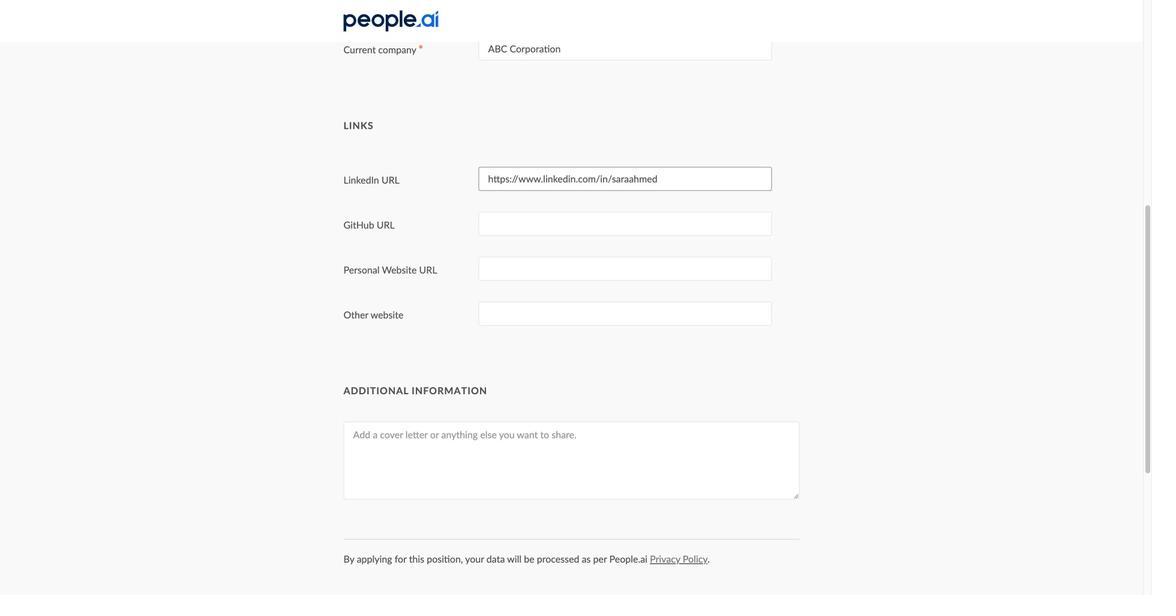 Task type: vqa. For each thing, say whether or not it's contained in the screenshot.
checkbox
no



Task type: locate. For each thing, give the bounding box(es) containing it.
None text field
[[479, 0, 772, 20], [479, 167, 772, 191], [479, 212, 772, 236], [479, 257, 772, 281], [479, 302, 772, 326], [479, 0, 772, 20], [479, 167, 772, 191], [479, 212, 772, 236], [479, 257, 772, 281], [479, 302, 772, 326]]

None text field
[[479, 37, 772, 61]]



Task type: describe. For each thing, give the bounding box(es) containing it.
Add a cover letter or anything else you want to share. text field
[[344, 422, 800, 500]]

people.ai logo image
[[344, 11, 438, 32]]



